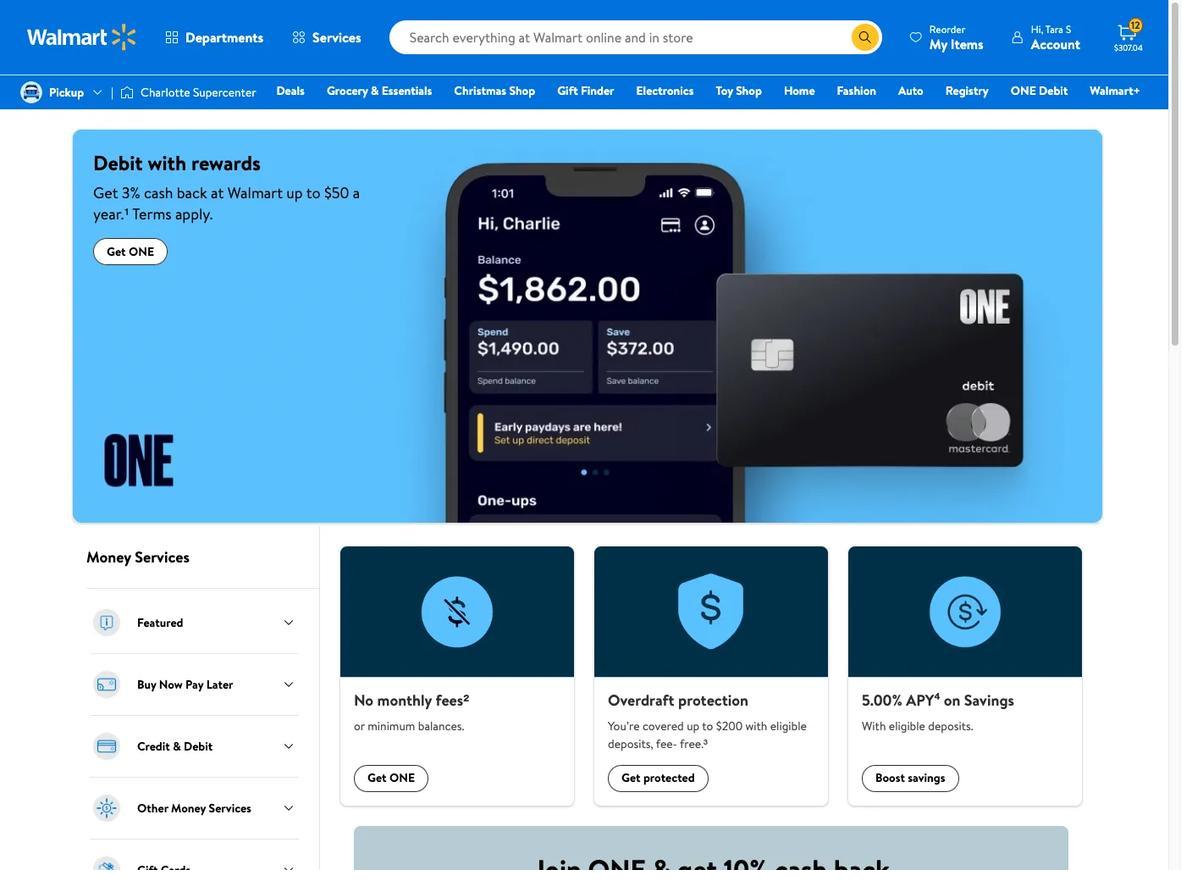 Task type: vqa. For each thing, say whether or not it's contained in the screenshot.


Task type: locate. For each thing, give the bounding box(es) containing it.
0 vertical spatial &
[[371, 82, 379, 99]]

1 vertical spatial get one
[[368, 770, 415, 787]]

0 vertical spatial money
[[86, 546, 131, 568]]

pay
[[186, 676, 204, 693]]

charlotte supercenter
[[141, 84, 256, 101]]

eligible inside "5.00% apy⁴ on savings with eligible deposits."
[[889, 717, 926, 734]]

1 vertical spatial services
[[135, 546, 190, 568]]

supercenter
[[193, 84, 256, 101]]

toy shop link
[[709, 81, 770, 100]]

electronics
[[637, 82, 694, 99]]

walmart
[[228, 182, 283, 203]]

to left $50 at the top left
[[306, 182, 321, 203]]

eligible right $200
[[771, 717, 807, 734]]

get left 3%
[[93, 182, 118, 203]]

5.00% apy⁴ on savings list item
[[839, 546, 1093, 805]]

get one
[[107, 243, 154, 260], [368, 770, 415, 787]]

1 horizontal spatial services
[[209, 800, 252, 817]]

get down deposits,
[[622, 770, 641, 787]]

overdraft
[[608, 690, 675, 711]]

eligible inside the overdraft protection you're covered up to $200 with eligible deposits, fee- free.³
[[771, 717, 807, 734]]

0 horizontal spatial debit
[[93, 148, 143, 177]]

0 vertical spatial up
[[287, 182, 303, 203]]

1 horizontal spatial shop
[[736, 82, 762, 99]]

get inside no monthly fees² list item
[[368, 770, 387, 787]]

1 horizontal spatial to
[[703, 717, 714, 734]]

gift finder
[[558, 82, 615, 99]]

list containing no monthly fees²
[[330, 546, 1093, 805]]

with inside debit with rewards get 3% cash back at walmart up to $50 a year.¹ terms apply.
[[148, 148, 187, 177]]

 image for pickup
[[20, 81, 42, 103]]

2 horizontal spatial one
[[1011, 82, 1037, 99]]

one down the "terms"
[[129, 243, 154, 260]]

debit down account
[[1040, 82, 1069, 99]]

cash
[[144, 182, 173, 203]]

essentials
[[382, 82, 432, 99]]

services right other
[[209, 800, 252, 817]]

grocery & essentials
[[327, 82, 432, 99]]

finder
[[581, 82, 615, 99]]

toy shop
[[716, 82, 762, 99]]

protection
[[679, 690, 749, 711]]

get one for get one button inside the no monthly fees² list item
[[368, 770, 415, 787]]

services up grocery
[[313, 28, 361, 47]]

buy now pay later
[[137, 676, 233, 693]]

1 horizontal spatial one
[[390, 770, 415, 787]]

1 horizontal spatial get one
[[368, 770, 415, 787]]

Walmart Site-Wide search field
[[389, 20, 883, 54]]

balances.
[[418, 717, 464, 734]]

 image left 'pickup'
[[20, 81, 42, 103]]

get one button down year.¹
[[93, 238, 168, 265]]

3%
[[122, 182, 140, 203]]

apy⁴
[[907, 690, 941, 711]]

2 eligible from the left
[[889, 717, 926, 734]]

1 vertical spatial one
[[129, 243, 154, 260]]

& inside "link"
[[371, 82, 379, 99]]

0 horizontal spatial &
[[173, 738, 181, 755]]

debit up 3%
[[93, 148, 143, 177]]

1 shop from the left
[[510, 82, 536, 99]]

get
[[93, 182, 118, 203], [107, 243, 126, 260], [368, 770, 387, 787], [622, 770, 641, 787]]

5.00% apy superscript four on savings. with eligible deposits. boost savings. image
[[849, 546, 1083, 678]]

money up featured 'icon'
[[86, 546, 131, 568]]

auto
[[899, 82, 924, 99]]

get one button down minimum
[[354, 765, 429, 792]]

0 vertical spatial services
[[313, 28, 361, 47]]

pickup
[[49, 84, 84, 101]]

other
[[137, 800, 168, 817]]

debit with rewards get 3% cash back at walmart up to $50 a year.¹ terms apply.
[[93, 148, 360, 225]]

with
[[862, 717, 887, 734]]

1 horizontal spatial money
[[171, 800, 206, 817]]

minimum
[[368, 717, 415, 734]]

no monthly fees superscript two. or minimum balances. get one. image
[[341, 546, 574, 678]]

1 horizontal spatial get one button
[[354, 765, 429, 792]]

0 horizontal spatial eligible
[[771, 717, 807, 734]]

one debit link
[[1004, 81, 1076, 100]]

covered
[[643, 717, 684, 734]]

shop right christmas
[[510, 82, 536, 99]]

2 vertical spatial debit
[[184, 738, 213, 755]]

0 horizontal spatial shop
[[510, 82, 536, 99]]

get one inside no monthly fees² list item
[[368, 770, 415, 787]]

get one button
[[93, 238, 168, 265], [354, 765, 429, 792]]

to left $200
[[703, 717, 714, 734]]

reorder
[[930, 22, 966, 36]]

1 horizontal spatial  image
[[120, 84, 134, 101]]

up up 'free.³'
[[687, 717, 700, 734]]

now
[[159, 676, 183, 693]]

buy now pay later image
[[90, 668, 124, 701]]

monthly
[[377, 690, 432, 711]]

fees²
[[436, 690, 470, 711]]

 image
[[20, 81, 42, 103], [120, 84, 134, 101]]

 image right the |
[[120, 84, 134, 101]]

to inside the overdraft protection you're covered up to $200 with eligible deposits, fee- free.³
[[703, 717, 714, 734]]

services
[[313, 28, 361, 47], [135, 546, 190, 568], [209, 800, 252, 817]]

overdraft protection list item
[[585, 546, 839, 805]]

1 horizontal spatial &
[[371, 82, 379, 99]]

rewards
[[191, 148, 261, 177]]

2 horizontal spatial services
[[313, 28, 361, 47]]

0 horizontal spatial  image
[[20, 81, 42, 103]]

0 horizontal spatial get one
[[107, 243, 154, 260]]

grocery & essentials link
[[319, 81, 440, 100]]

0 vertical spatial to
[[306, 182, 321, 203]]

fashion link
[[830, 81, 885, 100]]

up right walmart
[[287, 182, 303, 203]]

with up cash
[[148, 148, 187, 177]]

with right $200
[[746, 717, 768, 734]]

featured image
[[90, 606, 124, 640]]

get down year.¹
[[107, 243, 126, 260]]

& for credit
[[173, 738, 181, 755]]

account
[[1032, 34, 1081, 53]]

get one down minimum
[[368, 770, 415, 787]]

2 vertical spatial services
[[209, 800, 252, 817]]

1 vertical spatial up
[[687, 717, 700, 734]]

get down minimum
[[368, 770, 387, 787]]

0 vertical spatial debit
[[1040, 82, 1069, 99]]

2 vertical spatial one
[[390, 770, 415, 787]]

5.00% apy⁴ on savings with eligible deposits.
[[862, 690, 1015, 734]]

list
[[330, 546, 1093, 805]]

&
[[371, 82, 379, 99], [173, 738, 181, 755]]

0 horizontal spatial to
[[306, 182, 321, 203]]

1 vertical spatial &
[[173, 738, 181, 755]]

credit & debit
[[137, 738, 213, 755]]

other money services
[[137, 800, 252, 817]]

grocery
[[327, 82, 368, 99]]

1 vertical spatial with
[[746, 717, 768, 734]]

up
[[287, 182, 303, 203], [687, 717, 700, 734]]

or
[[354, 717, 365, 734]]

home link
[[777, 81, 823, 100]]

0 vertical spatial get one
[[107, 243, 154, 260]]

money right other
[[171, 800, 206, 817]]

& for grocery
[[371, 82, 379, 99]]

debit inside debit with rewards get 3% cash back at walmart up to $50 a year.¹ terms apply.
[[93, 148, 143, 177]]

one down minimum
[[390, 770, 415, 787]]

departments
[[186, 28, 264, 47]]

1 horizontal spatial with
[[746, 717, 768, 734]]

services up featured
[[135, 546, 190, 568]]

debit
[[1040, 82, 1069, 99], [93, 148, 143, 177], [184, 738, 213, 755]]

5.00%
[[862, 690, 903, 711]]

0 horizontal spatial services
[[135, 546, 190, 568]]

debit right credit
[[184, 738, 213, 755]]

0 vertical spatial with
[[148, 148, 187, 177]]

one right the registry link
[[1011, 82, 1037, 99]]

1 vertical spatial to
[[703, 717, 714, 734]]

0 horizontal spatial up
[[287, 182, 303, 203]]

2 shop from the left
[[736, 82, 762, 99]]

0 vertical spatial get one button
[[93, 238, 168, 265]]

shop right toy
[[736, 82, 762, 99]]

deposits.
[[929, 717, 974, 734]]

services inside dropdown button
[[313, 28, 361, 47]]

0 horizontal spatial with
[[148, 148, 187, 177]]

gift
[[558, 82, 578, 99]]

1 eligible from the left
[[771, 717, 807, 734]]

2 horizontal spatial debit
[[1040, 82, 1069, 99]]

0 horizontal spatial one
[[129, 243, 154, 260]]

one
[[1011, 82, 1037, 99], [129, 243, 154, 260], [390, 770, 415, 787]]

1 vertical spatial get one button
[[354, 765, 429, 792]]

with
[[148, 148, 187, 177], [746, 717, 768, 734]]

1 horizontal spatial up
[[687, 717, 700, 734]]

protected
[[644, 770, 695, 787]]

featured
[[137, 614, 183, 631]]

& right credit
[[173, 738, 181, 755]]

back
[[177, 182, 207, 203]]

departments button
[[151, 17, 278, 58]]

1 vertical spatial debit
[[93, 148, 143, 177]]

1 horizontal spatial eligible
[[889, 717, 926, 734]]

& right grocery
[[371, 82, 379, 99]]

get one down year.¹
[[107, 243, 154, 260]]

1 horizontal spatial debit
[[184, 738, 213, 755]]

eligible down apy⁴
[[889, 717, 926, 734]]

on
[[944, 690, 961, 711]]



Task type: describe. For each thing, give the bounding box(es) containing it.
items
[[951, 34, 984, 53]]

one debit
[[1011, 82, 1069, 99]]

deals link
[[269, 81, 313, 100]]

reorder my items
[[930, 22, 984, 53]]

gift cards image
[[90, 853, 124, 870]]

debit with rewards. get three percent cash back at walmart up to fifty dollars a year¹. terms apply. get one. image
[[73, 130, 1103, 523]]

boost savings
[[876, 770, 946, 787]]

electronics link
[[629, 81, 702, 100]]

auto link
[[891, 81, 932, 100]]

 image for charlotte supercenter
[[120, 84, 134, 101]]

get one button inside no monthly fees² list item
[[354, 765, 429, 792]]

debit inside one debit link
[[1040, 82, 1069, 99]]

terms
[[132, 203, 172, 225]]

my
[[930, 34, 948, 53]]

1 vertical spatial money
[[171, 800, 206, 817]]

money services
[[86, 546, 190, 568]]

get protected button
[[608, 765, 709, 792]]

charlotte
[[141, 84, 190, 101]]

christmas shop
[[454, 82, 536, 99]]

fee-
[[656, 735, 678, 752]]

a
[[353, 182, 360, 203]]

deposits,
[[608, 735, 654, 752]]

credit
[[137, 738, 170, 755]]

$307.04
[[1115, 42, 1144, 53]]

no monthly fees² list item
[[330, 546, 585, 805]]

walmart+
[[1091, 82, 1141, 99]]

search icon image
[[859, 31, 873, 44]]

apply.
[[175, 203, 213, 225]]

registry link
[[939, 81, 997, 100]]

get one for the leftmost get one button
[[107, 243, 154, 260]]

savings
[[908, 770, 946, 787]]

services button
[[278, 17, 376, 58]]

up inside debit with rewards get 3% cash back at walmart up to $50 a year.¹ terms apply.
[[287, 182, 303, 203]]

to inside debit with rewards get 3% cash back at walmart up to $50 a year.¹ terms apply.
[[306, 182, 321, 203]]

s
[[1067, 22, 1072, 36]]

later
[[206, 676, 233, 693]]

get inside "button"
[[622, 770, 641, 787]]

free.³
[[680, 735, 708, 752]]

walmart image
[[27, 24, 137, 51]]

one inside no monthly fees² list item
[[390, 770, 415, 787]]

boost
[[876, 770, 906, 787]]

Search search field
[[389, 20, 883, 54]]

$50
[[324, 182, 349, 203]]

savings
[[965, 690, 1015, 711]]

0 horizontal spatial get one button
[[93, 238, 168, 265]]

no monthly fees² or minimum balances.
[[354, 690, 470, 734]]

year.¹
[[93, 203, 129, 225]]

hi,
[[1032, 22, 1044, 36]]

shop for toy shop
[[736, 82, 762, 99]]

0 vertical spatial one
[[1011, 82, 1037, 99]]

hi, tara s account
[[1032, 22, 1081, 53]]

other money services image
[[90, 791, 124, 825]]

|
[[111, 84, 114, 101]]

up inside the overdraft protection you're covered up to $200 with eligible deposits, fee- free.³
[[687, 717, 700, 734]]

0 horizontal spatial money
[[86, 546, 131, 568]]

boost savings button
[[862, 765, 960, 792]]

get protected
[[622, 770, 695, 787]]

tara
[[1046, 22, 1064, 36]]

buy
[[137, 676, 156, 693]]

registry
[[946, 82, 989, 99]]

christmas shop link
[[447, 81, 543, 100]]

walmart+ link
[[1083, 81, 1149, 100]]

12
[[1132, 18, 1141, 32]]

at
[[211, 182, 224, 203]]

gift finder link
[[550, 81, 622, 100]]

overdraft protection. you're covered up to two hundred dollars with direct deposit, fee-free. superscript three. get protected. image
[[595, 546, 829, 678]]

overdraft protection you're covered up to $200 with eligible deposits, fee- free.³
[[608, 690, 807, 752]]

no
[[354, 690, 374, 711]]

$200
[[717, 717, 743, 734]]

christmas
[[454, 82, 507, 99]]

with inside the overdraft protection you're covered up to $200 with eligible deposits, fee- free.³
[[746, 717, 768, 734]]

credit & debit image
[[90, 729, 124, 763]]

get inside debit with rewards get 3% cash back at walmart up to $50 a year.¹ terms apply.
[[93, 182, 118, 203]]

shop for christmas shop
[[510, 82, 536, 99]]

home
[[784, 82, 816, 99]]

toy
[[716, 82, 734, 99]]

you're
[[608, 717, 640, 734]]

deals
[[277, 82, 305, 99]]

fashion
[[838, 82, 877, 99]]



